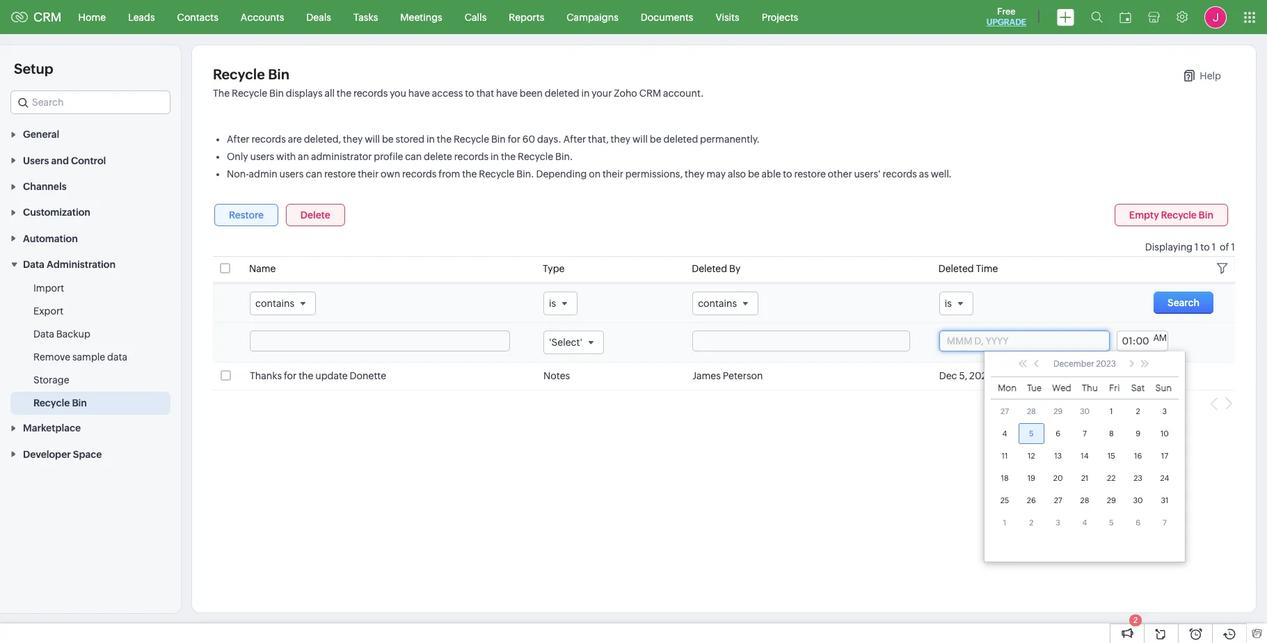 Task type: describe. For each thing, give the bounding box(es) containing it.
contacts
[[177, 11, 218, 23]]

recycle bin link
[[33, 396, 87, 410]]

and
[[51, 155, 69, 166]]

5,
[[959, 370, 968, 381]]

1 vertical spatial 2023
[[969, 370, 993, 381]]

thanks
[[250, 370, 282, 381]]

permissions,
[[625, 168, 683, 180]]

13
[[1054, 452, 1062, 460]]

10
[[1161, 429, 1169, 438]]

james peterson
[[693, 370, 763, 381]]

administration
[[47, 259, 116, 270]]

home
[[78, 11, 106, 23]]

general
[[23, 129, 59, 140]]

permanently.
[[700, 134, 760, 145]]

recycle down 60
[[518, 151, 553, 162]]

1 vertical spatial 30
[[1133, 496, 1143, 505]]

import link
[[33, 281, 64, 295]]

deleted inside recycle bin the recycle bin displays all the records you have access to that have been deleted in your zoho crm account.
[[545, 88, 579, 99]]

sample
[[72, 351, 105, 363]]

thanks for the update donette
[[250, 370, 388, 381]]

deleted for deleted time
[[939, 263, 974, 274]]

1 is field from the left
[[544, 292, 578, 315]]

only
[[227, 151, 248, 162]]

tasks
[[353, 11, 378, 23]]

recycle up the
[[213, 66, 265, 82]]

been
[[520, 88, 543, 99]]

0 vertical spatial 2023
[[1096, 359, 1116, 369]]

access
[[432, 88, 463, 99]]

1 vertical spatial users
[[279, 168, 304, 180]]

0 horizontal spatial they
[[343, 134, 363, 145]]

20
[[1053, 474, 1063, 482]]

records left as at the top right
[[883, 168, 917, 180]]

users and control button
[[0, 147, 181, 173]]

1 horizontal spatial in
[[491, 151, 499, 162]]

all
[[325, 88, 335, 99]]

deleted inside after records are deleted, they will be stored in the recycle bin for 60 days. after that, they will be deleted permanently. only users with an administrator profile can delete records in the recycle bin. non-admin users can restore their own records from the recycle bin. depending on their permissions, they may also be able to restore other users' records as well.
[[663, 134, 698, 145]]

0 vertical spatial 2
[[1136, 407, 1140, 415]]

'Select' field
[[544, 331, 604, 354]]

0 horizontal spatial 30
[[1080, 407, 1090, 415]]

your
[[592, 88, 612, 99]]

19
[[1028, 474, 1036, 482]]

on
[[589, 168, 601, 180]]

developer space
[[23, 449, 102, 460]]

marketplace
[[23, 423, 81, 434]]

profile
[[374, 151, 403, 162]]

account.
[[663, 88, 704, 99]]

records inside recycle bin the recycle bin displays all the records you have access to that have been deleted in your zoho crm account.
[[353, 88, 388, 99]]

1 vertical spatial 4
[[1083, 518, 1087, 527]]

after records are deleted, they will be stored in the recycle bin for 60 days. after that, they will be deleted permanently. only users with an administrator profile can delete records in the recycle bin. non-admin users can restore their own records from the recycle bin. depending on their permissions, they may also be able to restore other users' records as well.
[[227, 134, 952, 180]]

1 vertical spatial 29
[[1107, 496, 1116, 505]]

tue
[[1027, 383, 1042, 393]]

0 vertical spatial bin.
[[555, 151, 573, 162]]

leads link
[[117, 0, 166, 34]]

2 horizontal spatial they
[[685, 168, 705, 180]]

wed
[[1052, 383, 1072, 393]]

create menu element
[[1049, 0, 1083, 34]]

0 horizontal spatial 28
[[1027, 407, 1036, 415]]

visits link
[[705, 0, 751, 34]]

documents
[[641, 11, 693, 23]]

0 horizontal spatial be
[[382, 134, 394, 145]]

26
[[1027, 496, 1036, 505]]

channels
[[23, 181, 67, 192]]

crm link
[[11, 10, 62, 24]]

notes
[[544, 370, 572, 381]]

data backup link
[[33, 327, 90, 341]]

leads
[[128, 11, 155, 23]]

1 horizontal spatial be
[[650, 134, 662, 145]]

recycle inside 'recycle bin' link
[[33, 397, 70, 409]]

1 contains from the left
[[255, 298, 294, 309]]

accounts link
[[230, 0, 295, 34]]

1 contains field from the left
[[250, 292, 316, 315]]

data for data administration
[[23, 259, 44, 270]]

name
[[249, 263, 276, 274]]

james
[[693, 370, 721, 381]]

that,
[[588, 134, 609, 145]]

that
[[476, 88, 494, 99]]

developer space button
[[0, 441, 181, 467]]

profile image
[[1205, 6, 1227, 28]]

customization button
[[0, 199, 181, 225]]

24
[[1160, 474, 1169, 482]]

administrator
[[311, 151, 372, 162]]

bin inside after records are deleted, they will be stored in the recycle bin for 60 days. after that, they will be deleted permanently. only users with an administrator profile can delete records in the recycle bin. non-admin users can restore their own records from the recycle bin. depending on their permissions, they may also be able to restore other users' records as well.
[[491, 134, 506, 145]]

2 have from the left
[[496, 88, 518, 99]]

1 restore from the left
[[324, 168, 356, 180]]

22
[[1107, 474, 1116, 482]]

fri
[[1109, 383, 1120, 393]]

projects link
[[751, 0, 810, 34]]

2 horizontal spatial to
[[1201, 241, 1210, 253]]

reports
[[509, 11, 544, 23]]

import
[[33, 283, 64, 294]]

31
[[1161, 496, 1169, 505]]

1 vertical spatial 28
[[1080, 496, 1089, 505]]

records down delete
[[402, 168, 437, 180]]

general button
[[0, 121, 181, 147]]

2 will from the left
[[633, 134, 648, 145]]

depending
[[536, 168, 587, 180]]

records up with on the top of the page
[[252, 134, 286, 145]]

for inside after records are deleted, they will be stored in the recycle bin for 60 days. after that, they will be deleted permanently. only users with an administrator profile can delete records in the recycle bin. non-admin users can restore their own records from the recycle bin. depending on their permissions, they may also be able to restore other users' records as well.
[[508, 134, 521, 145]]

deals
[[306, 11, 331, 23]]

remove sample data
[[33, 351, 127, 363]]

23
[[1134, 474, 1143, 482]]

07:45
[[995, 370, 1021, 381]]

1 vertical spatial can
[[306, 168, 322, 180]]

MMM D, YYYY text field
[[939, 331, 1110, 352]]

displays
[[286, 88, 323, 99]]

other
[[828, 168, 852, 180]]

users'
[[854, 168, 881, 180]]

displaying
[[1145, 241, 1193, 253]]

1 horizontal spatial 3
[[1163, 407, 1167, 415]]

0 vertical spatial crm
[[33, 10, 62, 24]]

14
[[1081, 452, 1089, 460]]

as
[[919, 168, 929, 180]]

18
[[1001, 474, 1009, 482]]

calendar image
[[1120, 11, 1132, 23]]

documents link
[[630, 0, 705, 34]]

visits
[[716, 11, 740, 23]]

mon
[[998, 383, 1017, 393]]

profile element
[[1196, 0, 1235, 34]]



Task type: vqa. For each thing, say whether or not it's contained in the screenshot.
Free Upgrade
yes



Task type: locate. For each thing, give the bounding box(es) containing it.
2023
[[1096, 359, 1116, 369], [969, 370, 993, 381]]

marketplace button
[[0, 415, 181, 441]]

1 horizontal spatial 29
[[1107, 496, 1116, 505]]

data backup
[[33, 329, 90, 340]]

they right "that,"
[[611, 134, 631, 145]]

for right thanks
[[284, 370, 297, 381]]

contacts link
[[166, 0, 230, 34]]

users down with on the top of the page
[[279, 168, 304, 180]]

1 right the of
[[1231, 241, 1235, 253]]

0 horizontal spatial 5
[[1029, 429, 1034, 438]]

recycle down storage link
[[33, 397, 70, 409]]

in inside recycle bin the recycle bin displays all the records you have access to that have been deleted in your zoho crm account.
[[581, 88, 590, 99]]

2 vertical spatial 2
[[1134, 616, 1138, 624]]

1 up 8
[[1110, 407, 1113, 415]]

6 up 13
[[1056, 429, 1061, 438]]

0 horizontal spatial deleted
[[692, 263, 727, 274]]

28 down tue
[[1027, 407, 1036, 415]]

contains field down name
[[250, 292, 316, 315]]

1 vertical spatial 5
[[1109, 518, 1114, 527]]

0 vertical spatial can
[[405, 151, 422, 162]]

1 horizontal spatial 2023
[[1096, 359, 1116, 369]]

0 vertical spatial 29
[[1054, 407, 1063, 415]]

2 deleted from the left
[[939, 263, 974, 274]]

1 horizontal spatial contains
[[698, 298, 737, 309]]

contains down deleted by
[[698, 298, 737, 309]]

data administration button
[[0, 251, 181, 277]]

1 have from the left
[[408, 88, 430, 99]]

crm left home "link"
[[33, 10, 62, 24]]

to left the of
[[1201, 241, 1210, 253]]

0 horizontal spatial bin.
[[517, 168, 534, 180]]

2 vertical spatial to
[[1201, 241, 1210, 253]]

2 contains from the left
[[698, 298, 737, 309]]

their left own
[[358, 168, 379, 180]]

1 vertical spatial deleted
[[663, 134, 698, 145]]

0 horizontal spatial in
[[427, 134, 435, 145]]

contains field down by
[[693, 292, 759, 315]]

users and control
[[23, 155, 106, 166]]

free
[[997, 6, 1016, 17]]

storage link
[[33, 373, 69, 387]]

1 horizontal spatial their
[[603, 168, 624, 180]]

may
[[707, 168, 726, 180]]

calls
[[465, 11, 487, 23]]

upgrade
[[987, 17, 1026, 27]]

recycle right the
[[232, 88, 267, 99]]

the inside recycle bin the recycle bin displays all the records you have access to that have been deleted in your zoho crm account.
[[337, 88, 352, 99]]

21
[[1081, 474, 1089, 482]]

4 down 21 at the right of page
[[1083, 518, 1087, 527]]

bin. up depending
[[555, 151, 573, 162]]

can down an
[[306, 168, 322, 180]]

is field down deleted time
[[939, 292, 973, 315]]

0 horizontal spatial their
[[358, 168, 379, 180]]

None field
[[10, 90, 171, 114]]

data inside region
[[33, 329, 54, 340]]

records left the you
[[353, 88, 388, 99]]

control
[[71, 155, 106, 166]]

home link
[[67, 0, 117, 34]]

are
[[288, 134, 302, 145]]

sat
[[1131, 383, 1145, 393]]

contains down name
[[255, 298, 294, 309]]

after up only
[[227, 134, 250, 145]]

data
[[107, 351, 127, 363]]

28 down 21 at the right of page
[[1080, 496, 1089, 505]]

bin left displays
[[269, 88, 284, 99]]

can down stored
[[405, 151, 422, 162]]

29 down 22
[[1107, 496, 1116, 505]]

bin left 60
[[491, 134, 506, 145]]

2 is field from the left
[[939, 292, 973, 315]]

data administration region
[[0, 277, 181, 415]]

is up 'select'
[[549, 298, 556, 309]]

2 after from the left
[[563, 134, 586, 145]]

for
[[508, 134, 521, 145], [284, 370, 297, 381]]

to inside recycle bin the recycle bin displays all the records you have access to that have been deleted in your zoho crm account.
[[465, 88, 474, 99]]

0 horizontal spatial 7
[[1083, 429, 1087, 438]]

1 horizontal spatial after
[[563, 134, 586, 145]]

1 vertical spatial in
[[427, 134, 435, 145]]

in
[[581, 88, 590, 99], [427, 134, 435, 145], [491, 151, 499, 162]]

campaigns
[[567, 11, 619, 23]]

december
[[1054, 359, 1094, 369]]

27 down 20
[[1054, 496, 1062, 505]]

the
[[213, 88, 230, 99]]

3 up the 10
[[1163, 407, 1167, 415]]

30 down thu
[[1080, 407, 1090, 415]]

users up admin in the left top of the page
[[250, 151, 274, 162]]

for left 60
[[508, 134, 521, 145]]

1 vertical spatial for
[[284, 370, 297, 381]]

recycle right the from
[[479, 168, 515, 180]]

1 their from the left
[[358, 168, 379, 180]]

sun
[[1155, 383, 1172, 393]]

0 horizontal spatial 27
[[1001, 407, 1009, 415]]

1 horizontal spatial 7
[[1163, 518, 1167, 527]]

1 vertical spatial to
[[783, 168, 792, 180]]

able
[[762, 168, 781, 180]]

1 horizontal spatial is field
[[939, 292, 973, 315]]

deleted left "time"
[[939, 263, 974, 274]]

to left that
[[465, 88, 474, 99]]

0 horizontal spatial 6
[[1056, 429, 1061, 438]]

1 horizontal spatial 4
[[1083, 518, 1087, 527]]

1 right displaying
[[1195, 241, 1199, 253]]

crm right zoho
[[639, 88, 661, 99]]

1 horizontal spatial am
[[1153, 333, 1167, 343]]

Search text field
[[11, 91, 170, 113]]

meetings
[[400, 11, 442, 23]]

days.
[[537, 134, 562, 145]]

also
[[728, 168, 746, 180]]

1 is from the left
[[549, 298, 556, 309]]

1 vertical spatial crm
[[639, 88, 661, 99]]

60
[[523, 134, 535, 145]]

None text field
[[250, 331, 510, 352], [1119, 333, 1153, 348], [250, 331, 510, 352], [1119, 333, 1153, 348]]

will
[[365, 134, 380, 145], [633, 134, 648, 145]]

after left "that,"
[[563, 134, 586, 145]]

0 vertical spatial 27
[[1001, 407, 1009, 415]]

they left may
[[685, 168, 705, 180]]

deleted up the permissions,
[[663, 134, 698, 145]]

search element
[[1083, 0, 1111, 34]]

1 will from the left
[[365, 134, 380, 145]]

1 vertical spatial 2
[[1029, 518, 1034, 527]]

be
[[382, 134, 394, 145], [650, 134, 662, 145], [748, 168, 760, 180]]

in left your
[[581, 88, 590, 99]]

1 horizontal spatial can
[[405, 151, 422, 162]]

1 left the of
[[1212, 241, 1216, 253]]

dec
[[939, 370, 957, 381]]

1 horizontal spatial deleted
[[939, 263, 974, 274]]

space
[[73, 449, 102, 460]]

will up the permissions,
[[633, 134, 648, 145]]

displaying 1 to 1 of 1
[[1145, 241, 1235, 253]]

free upgrade
[[987, 6, 1026, 27]]

2023 up fri
[[1096, 359, 1116, 369]]

2 is from the left
[[945, 298, 952, 309]]

2 horizontal spatial be
[[748, 168, 760, 180]]

30 down 23
[[1133, 496, 1143, 505]]

0 vertical spatial 4
[[1003, 429, 1007, 438]]

tasks link
[[342, 0, 389, 34]]

contains field
[[250, 292, 316, 315], [693, 292, 759, 315]]

crm inside recycle bin the recycle bin displays all the records you have access to that have been deleted in your zoho crm account.
[[639, 88, 661, 99]]

0 horizontal spatial is field
[[544, 292, 578, 315]]

3 down 20
[[1056, 518, 1061, 527]]

restore down administrator
[[324, 168, 356, 180]]

recycle
[[213, 66, 265, 82], [232, 88, 267, 99], [454, 134, 489, 145], [518, 151, 553, 162], [479, 168, 515, 180], [33, 397, 70, 409]]

restore
[[324, 168, 356, 180], [794, 168, 826, 180]]

0 vertical spatial in
[[581, 88, 590, 99]]

peterson
[[723, 370, 763, 381]]

7 up 14
[[1083, 429, 1087, 438]]

am up sun
[[1153, 333, 1167, 343]]

will up profile
[[365, 134, 380, 145]]

1 horizontal spatial have
[[496, 88, 518, 99]]

deleted right been
[[545, 88, 579, 99]]

0 vertical spatial to
[[465, 88, 474, 99]]

to inside after records are deleted, they will be stored in the recycle bin for 60 days. after that, they will be deleted permanently. only users with an administrator profile can delete records in the recycle bin. non-admin users can restore their own records from the recycle bin. depending on their permissions, they may also be able to restore other users' records as well.
[[783, 168, 792, 180]]

1 horizontal spatial deleted
[[663, 134, 698, 145]]

projects
[[762, 11, 798, 23]]

17
[[1161, 452, 1168, 460]]

data up import at the top left of the page
[[23, 259, 44, 270]]

1 horizontal spatial contains field
[[693, 292, 759, 315]]

help
[[1200, 70, 1221, 81]]

donette
[[350, 370, 386, 381]]

1 horizontal spatial will
[[633, 134, 648, 145]]

restore left the 'other'
[[794, 168, 826, 180]]

1 horizontal spatial bin.
[[555, 151, 573, 162]]

data down export link
[[33, 329, 54, 340]]

update
[[315, 370, 348, 381]]

by
[[729, 263, 741, 274]]

1 horizontal spatial for
[[508, 134, 521, 145]]

0 horizontal spatial for
[[284, 370, 297, 381]]

25
[[1001, 496, 1009, 505]]

storage
[[33, 374, 69, 386]]

deleted left by
[[692, 263, 727, 274]]

you
[[390, 88, 406, 99]]

0 horizontal spatial contains
[[255, 298, 294, 309]]

0 horizontal spatial deleted
[[545, 88, 579, 99]]

users
[[250, 151, 274, 162], [279, 168, 304, 180]]

0 vertical spatial users
[[250, 151, 274, 162]]

2 vertical spatial in
[[491, 151, 499, 162]]

0 horizontal spatial 2023
[[969, 370, 993, 381]]

1 horizontal spatial 30
[[1133, 496, 1143, 505]]

is down deleted time
[[945, 298, 952, 309]]

0 vertical spatial data
[[23, 259, 44, 270]]

6 down 23
[[1136, 518, 1141, 527]]

is field up 'select'
[[544, 292, 578, 315]]

0 vertical spatial 28
[[1027, 407, 1036, 415]]

records up the from
[[454, 151, 489, 162]]

1 deleted from the left
[[692, 263, 727, 274]]

0 horizontal spatial contains field
[[250, 292, 316, 315]]

setup
[[14, 61, 53, 77]]

0 horizontal spatial have
[[408, 88, 430, 99]]

1 horizontal spatial restore
[[794, 168, 826, 180]]

0 vertical spatial deleted
[[545, 88, 579, 99]]

0 horizontal spatial after
[[227, 134, 250, 145]]

remove sample data link
[[33, 350, 127, 364]]

dec 5, 2023 07:45 am
[[939, 370, 1038, 381]]

bin
[[268, 66, 289, 82], [269, 88, 284, 99], [491, 134, 506, 145], [72, 397, 87, 409]]

1 vertical spatial 6
[[1136, 518, 1141, 527]]

0 horizontal spatial is
[[549, 298, 556, 309]]

1 horizontal spatial 5
[[1109, 518, 1114, 527]]

to right the able
[[783, 168, 792, 180]]

0 horizontal spatial users
[[250, 151, 274, 162]]

1 horizontal spatial 6
[[1136, 518, 1141, 527]]

is field
[[544, 292, 578, 315], [939, 292, 973, 315]]

0 horizontal spatial 3
[[1056, 518, 1061, 527]]

1 vertical spatial am
[[1023, 370, 1038, 381]]

1 horizontal spatial to
[[783, 168, 792, 180]]

1 horizontal spatial they
[[611, 134, 631, 145]]

stored
[[396, 134, 425, 145]]

0 vertical spatial 30
[[1080, 407, 1090, 415]]

7 down 31
[[1163, 518, 1167, 527]]

12
[[1028, 452, 1035, 460]]

bin up "marketplace" dropdown button
[[72, 397, 87, 409]]

customization
[[23, 207, 90, 218]]

1 after from the left
[[227, 134, 250, 145]]

data inside dropdown button
[[23, 259, 44, 270]]

27 down mon
[[1001, 407, 1009, 415]]

search image
[[1091, 11, 1103, 23]]

0 vertical spatial am
[[1153, 333, 1167, 343]]

9
[[1136, 429, 1141, 438]]

deleted
[[692, 263, 727, 274], [939, 263, 974, 274]]

0 horizontal spatial restore
[[324, 168, 356, 180]]

bin inside 'recycle bin' link
[[72, 397, 87, 409]]

1 horizontal spatial is
[[945, 298, 952, 309]]

1 vertical spatial 27
[[1054, 496, 1062, 505]]

in up delete
[[427, 134, 435, 145]]

0 vertical spatial 6
[[1056, 429, 1061, 438]]

0 horizontal spatial can
[[306, 168, 322, 180]]

deleted for deleted by
[[692, 263, 727, 274]]

1 vertical spatial 7
[[1163, 518, 1167, 527]]

2 horizontal spatial in
[[581, 88, 590, 99]]

export
[[33, 306, 63, 317]]

have right the you
[[408, 88, 430, 99]]

2023 right 5,
[[969, 370, 993, 381]]

15
[[1108, 452, 1115, 460]]

2 contains field from the left
[[693, 292, 759, 315]]

0 vertical spatial 5
[[1029, 429, 1034, 438]]

0 horizontal spatial am
[[1023, 370, 1038, 381]]

2 their from the left
[[603, 168, 624, 180]]

0 horizontal spatial 29
[[1054, 407, 1063, 415]]

2
[[1136, 407, 1140, 415], [1029, 518, 1034, 527], [1134, 616, 1138, 624]]

data for data backup
[[33, 329, 54, 340]]

am up tue
[[1023, 370, 1038, 381]]

bin up displays
[[268, 66, 289, 82]]

recycle up the from
[[454, 134, 489, 145]]

1 horizontal spatial 27
[[1054, 496, 1062, 505]]

4 up 11
[[1003, 429, 1007, 438]]

0 horizontal spatial will
[[365, 134, 380, 145]]

29 down wed
[[1054, 407, 1063, 415]]

1 horizontal spatial users
[[279, 168, 304, 180]]

be up the permissions,
[[650, 134, 662, 145]]

delete
[[424, 151, 452, 162]]

0 horizontal spatial crm
[[33, 10, 62, 24]]

1 horizontal spatial crm
[[639, 88, 661, 99]]

their right on
[[603, 168, 624, 180]]

from
[[439, 168, 460, 180]]

5 down 22
[[1109, 518, 1114, 527]]

None button
[[214, 204, 278, 226], [286, 204, 345, 226], [1115, 204, 1228, 226], [1154, 292, 1214, 314], [214, 204, 278, 226], [286, 204, 345, 226], [1115, 204, 1228, 226], [1154, 292, 1214, 314]]

accounts
[[241, 11, 284, 23]]

2 restore from the left
[[794, 168, 826, 180]]

deleted time
[[939, 263, 998, 274]]

1 vertical spatial data
[[33, 329, 54, 340]]

have right that
[[496, 88, 518, 99]]

be right also
[[748, 168, 760, 180]]

0 vertical spatial 3
[[1163, 407, 1167, 415]]

create menu image
[[1057, 9, 1074, 25]]

automation button
[[0, 225, 181, 251]]

bin. down 60
[[517, 168, 534, 180]]

None text field
[[693, 331, 911, 352]]

4
[[1003, 429, 1007, 438], [1083, 518, 1087, 527]]

export link
[[33, 304, 63, 318]]

thu
[[1082, 383, 1098, 393]]

1 horizontal spatial 28
[[1080, 496, 1089, 505]]

well.
[[931, 168, 952, 180]]

in right delete
[[491, 151, 499, 162]]

7
[[1083, 429, 1087, 438], [1163, 518, 1167, 527]]

5 up 12
[[1029, 429, 1034, 438]]

they up administrator
[[343, 134, 363, 145]]

28
[[1027, 407, 1036, 415], [1080, 496, 1089, 505]]

their
[[358, 168, 379, 180], [603, 168, 624, 180]]

be up profile
[[382, 134, 394, 145]]

1 down 25
[[1003, 518, 1006, 527]]



